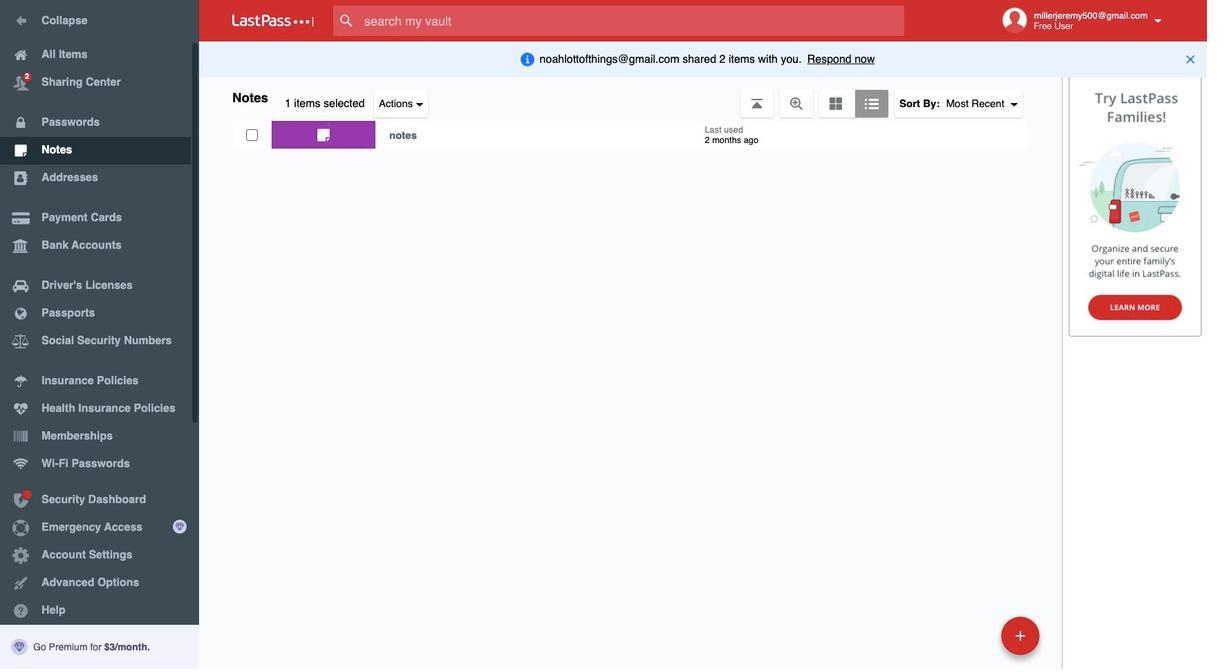 Task type: describe. For each thing, give the bounding box(es) containing it.
lastpass image
[[232, 15, 314, 27]]

main navigation navigation
[[0, 0, 199, 670]]



Task type: locate. For each thing, give the bounding box(es) containing it.
vault options navigation
[[199, 76, 1063, 118]]

search my vault text field
[[333, 6, 932, 36]]

Search search field
[[333, 6, 932, 36]]

new item navigation
[[907, 613, 1049, 670]]

new item element
[[907, 616, 1045, 656]]



Task type: vqa. For each thing, say whether or not it's contained in the screenshot.
LastPass image
yes



